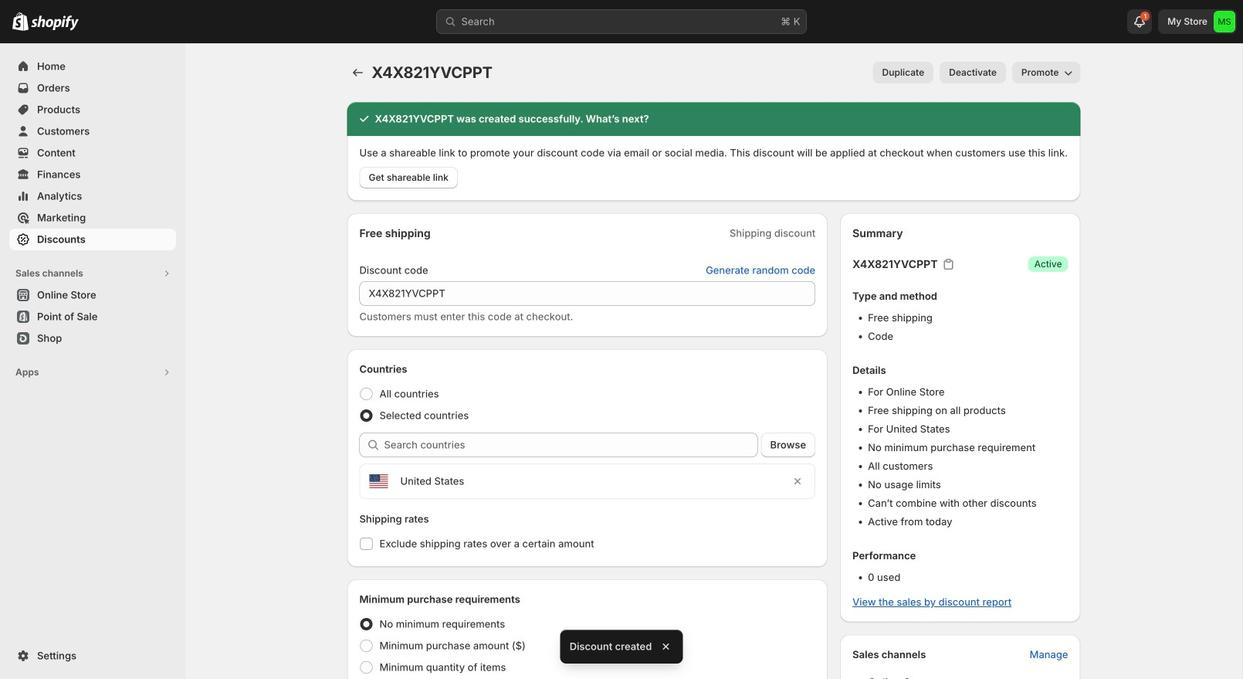 Task type: describe. For each thing, give the bounding box(es) containing it.
my store image
[[1215, 11, 1236, 32]]

0 horizontal spatial shopify image
[[12, 12, 29, 31]]

Search countries text field
[[384, 433, 758, 457]]



Task type: locate. For each thing, give the bounding box(es) containing it.
1 horizontal spatial shopify image
[[31, 15, 79, 31]]

shopify image
[[12, 12, 29, 31], [31, 15, 79, 31]]

None text field
[[360, 281, 816, 306]]



Task type: vqa. For each thing, say whether or not it's contained in the screenshot.
Fullscreen dialog
no



